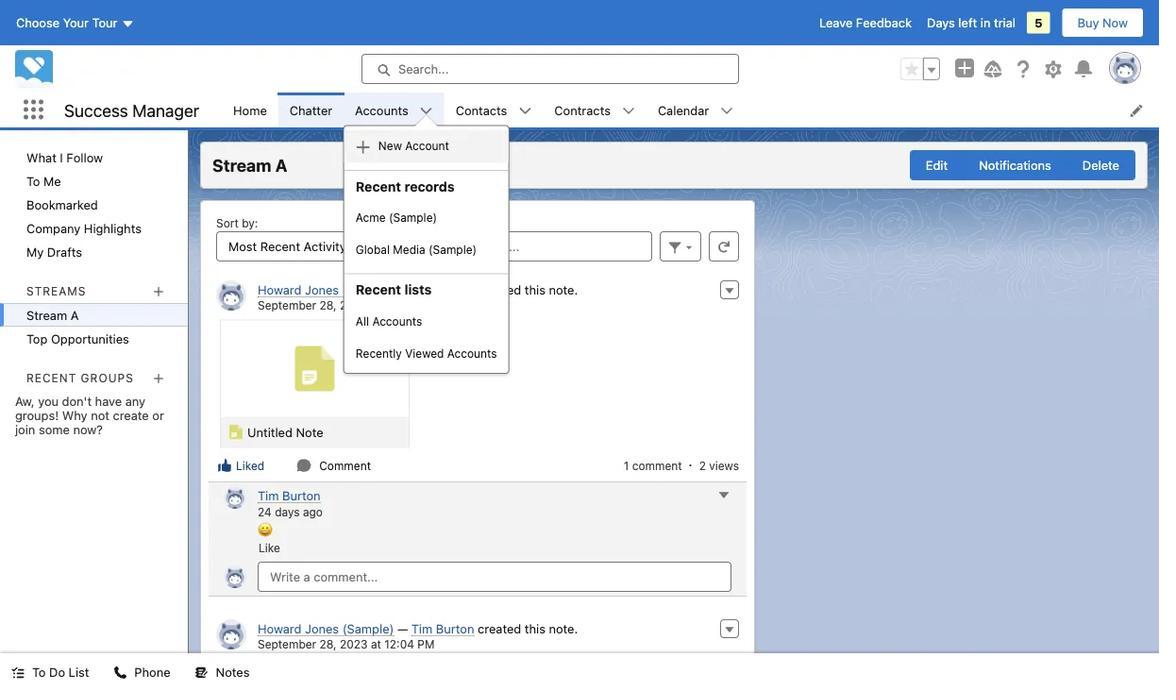 Task type: vqa. For each thing, say whether or not it's contained in the screenshot.
Tim to the top
yes



Task type: locate. For each thing, give the bounding box(es) containing it.
burton down write a comment... text box
[[436, 621, 474, 635]]

0 vertical spatial accounts
[[355, 103, 408, 117]]

tim burton image
[[216, 280, 246, 311], [224, 486, 246, 509]]

2023
[[340, 299, 368, 312], [340, 638, 368, 651]]

12:04
[[384, 299, 414, 312], [384, 638, 414, 651]]

recent right most
[[260, 239, 300, 253]]

like button
[[258, 541, 281, 554]]

lists
[[405, 282, 432, 297]]

2023 inside 'element'
[[340, 299, 368, 312]]

1 vertical spatial at
[[371, 638, 381, 651]]

2 2023 from the top
[[340, 638, 368, 651]]

2 note. from the top
[[549, 621, 578, 635]]

0 vertical spatial a
[[275, 155, 287, 175]]

recently viewed accounts link
[[344, 337, 508, 369]]

this for september 28, 2023 at 12:04 pm link associated with 1st the 'howard jones (sample)' link from the bottom of the page
[[525, 621, 546, 635]]

2 pm from the top
[[418, 638, 435, 651]]

0 vertical spatial september
[[258, 299, 316, 312]]

this
[[525, 282, 546, 296], [525, 621, 546, 635]]

1 vertical spatial tim burton link
[[258, 488, 321, 503]]

1 horizontal spatial a
[[275, 155, 287, 175]]

at inside 'element'
[[371, 299, 381, 312]]

september 28, 2023 at 12:04 pm link for the 'howard jones (sample)' link inside the tim burton, september 28, 2023 at 12:04 pm 'element'
[[258, 299, 435, 312]]

created down write a comment... text box
[[478, 621, 521, 635]]

note. down search this feed... search box
[[549, 282, 578, 296]]

0 vertical spatial —
[[397, 282, 408, 296]]

howard
[[258, 282, 302, 296], [258, 621, 302, 635]]

group
[[901, 58, 940, 80], [910, 150, 1136, 180]]

2 howard jones (sample) — tim burton created this note. september 28, 2023 at 12:04 pm from the top
[[258, 621, 578, 651]]

a up opportunities
[[71, 308, 79, 322]]

1 note. from the top
[[549, 282, 578, 296]]

2 vertical spatial burton
[[436, 621, 474, 635]]

september for the 'howard jones (sample)' link inside the tim burton, september 28, 2023 at 12:04 pm 'element'
[[258, 299, 316, 312]]

Sort by: button
[[216, 231, 377, 261]]

0 vertical spatial at
[[371, 299, 381, 312]]

delete button
[[1067, 150, 1136, 180]]

tim burton link up all accounts link at left top
[[411, 282, 474, 297]]

tim burton link
[[411, 282, 474, 297], [258, 488, 321, 503], [411, 621, 474, 636]]

tim burton image down the liked button
[[224, 486, 246, 509]]

search...
[[398, 62, 449, 76]]

Search this feed... search field
[[385, 231, 652, 261]]

text default image left do
[[11, 666, 25, 679]]

opportunities
[[51, 331, 129, 346]]

1 vertical spatial created
[[478, 621, 521, 635]]

0 vertical spatial pm
[[418, 299, 435, 312]]

0 vertical spatial burton
[[436, 282, 474, 296]]

a for stream a
[[275, 155, 287, 175]]

new account link
[[344, 130, 508, 162]]

burton inside tim burton 24 days ago
[[282, 488, 321, 502]]

streams
[[26, 284, 86, 297]]

recently viewed accounts
[[356, 346, 497, 360]]

jones for the 'howard jones (sample)' link inside the tim burton, september 28, 2023 at 12:04 pm 'element'
[[305, 282, 339, 296]]

0 vertical spatial group
[[901, 58, 940, 80]]

tim burton link up "days"
[[258, 488, 321, 503]]

1 vertical spatial —
[[397, 621, 408, 635]]

0 vertical spatial 2023
[[340, 299, 368, 312]]

0 vertical spatial tim burton link
[[411, 282, 474, 297]]

1 vertical spatial howard
[[258, 621, 302, 635]]

have
[[95, 394, 122, 408]]

1 vertical spatial tim
[[258, 488, 279, 502]]

2 this from the top
[[525, 621, 546, 635]]

0 vertical spatial created
[[478, 282, 521, 296]]

1 vertical spatial a
[[71, 308, 79, 322]]

a down chatter link
[[275, 155, 287, 175]]

recent for recent lists
[[356, 282, 401, 297]]

text default image down note at left
[[297, 458, 312, 473]]

text default image right calendar
[[720, 104, 734, 118]]

to left do
[[32, 665, 46, 679]]

tim burton image
[[224, 565, 246, 588], [216, 619, 246, 649]]

buy now
[[1078, 16, 1128, 30]]

28, for 1st the 'howard jones (sample)' link from the bottom of the page
[[320, 638, 337, 651]]

views
[[709, 459, 739, 472]]

2 views
[[699, 459, 739, 472]]

leave feedback link
[[819, 16, 912, 30]]

pm for september 28, 2023 at 12:04 pm link associated with the 'howard jones (sample)' link inside the tim burton, september 28, 2023 at 12:04 pm 'element'
[[418, 299, 435, 312]]

tim burton link down write a comment... text box
[[411, 621, 474, 636]]

company
[[26, 221, 80, 235]]

burton for the 'howard jones (sample)' link inside the tim burton, september 28, 2023 at 12:04 pm 'element'
[[436, 282, 474, 296]]

note. inside tim burton, september 28, 2023 at 12:04 pm 'element'
[[549, 282, 578, 296]]

note. for september 28, 2023 at 12:04 pm link associated with the 'howard jones (sample)' link inside the tim burton, september 28, 2023 at 12:04 pm 'element'
[[549, 282, 578, 296]]

howard jones (sample) — tim burton created this note. september 28, 2023 at 12:04 pm for september 28, 2023 at 12:04 pm link associated with the 'howard jones (sample)' link inside the tim burton, september 28, 2023 at 12:04 pm 'element'
[[258, 282, 578, 312]]

acme
[[356, 211, 386, 224]]

list containing recent records
[[222, 93, 1159, 374]]

contacts link
[[444, 93, 519, 127]]

text default image right the "contracts"
[[622, 104, 635, 118]]

left
[[959, 16, 977, 30]]

0 vertical spatial stream
[[212, 155, 271, 175]]

1 12:04 from the top
[[384, 299, 414, 312]]

tim burton link for 1st the 'howard jones (sample)' link from the bottom of the page
[[411, 621, 474, 636]]

howard jones (sample) link
[[258, 282, 394, 297], [258, 621, 394, 636]]

1 vertical spatial september 28, 2023 at 12:04 pm link
[[258, 638, 435, 651]]

my drafts link
[[0, 240, 188, 263]]

tim burton image down most
[[216, 280, 246, 311]]

accounts
[[355, 103, 408, 117], [372, 314, 422, 327], [447, 346, 497, 360]]

1 vertical spatial this
[[525, 621, 546, 635]]

untitled
[[247, 425, 293, 439]]

tim
[[411, 282, 433, 296], [258, 488, 279, 502], [411, 621, 433, 635]]

1 at from the top
[[371, 299, 381, 312]]

created inside tim burton, september 28, 2023 at 12:04 pm 'element'
[[478, 282, 521, 296]]

stream inside stream a top opportunities
[[26, 308, 67, 322]]

this inside tim burton, september 28, 2023 at 12:04 pm 'element'
[[525, 282, 546, 296]]

september 28, 2023 at 12:04 pm link
[[258, 299, 435, 312], [258, 638, 435, 651]]

tim up all accounts link at left top
[[411, 282, 433, 296]]

0 vertical spatial 28,
[[320, 299, 337, 312]]

1 vertical spatial 28,
[[320, 638, 337, 651]]

contacts list item
[[444, 93, 543, 127]]

1 vertical spatial pm
[[418, 638, 435, 651]]

to left me at left
[[26, 174, 40, 188]]

september inside 'element'
[[258, 299, 316, 312]]

stream a
[[212, 155, 287, 175]]

0 vertical spatial 12:04
[[384, 299, 414, 312]]

recent for recent groups
[[26, 371, 77, 384]]

burton right lists
[[436, 282, 474, 296]]

this down search this feed... search box
[[525, 282, 546, 296]]

text default image up 'account'
[[420, 104, 433, 118]]

1 created from the top
[[478, 282, 521, 296]]

to
[[26, 174, 40, 188], [32, 665, 46, 679]]

acme (sample)
[[356, 211, 437, 224]]

recent up you
[[26, 371, 77, 384]]

1 vertical spatial stream
[[26, 308, 67, 322]]

you
[[38, 394, 59, 408]]

tim inside tim burton 24 days ago
[[258, 488, 279, 502]]

text default image inside to do list button
[[11, 666, 25, 679]]

manager
[[132, 100, 199, 120]]

media
[[393, 243, 425, 256]]

trial
[[994, 16, 1016, 30]]

recent up all accounts
[[356, 282, 401, 297]]

0 horizontal spatial stream
[[26, 308, 67, 322]]

2 28, from the top
[[320, 638, 337, 651]]

1 september from the top
[[258, 299, 316, 312]]

tim inside tim burton, september 28, 2023 at 12:04 pm 'element'
[[411, 282, 433, 296]]

1 — from the top
[[397, 282, 408, 296]]

1 jones from the top
[[305, 282, 339, 296]]

stream for stream a
[[212, 155, 271, 175]]

1 28, from the top
[[320, 299, 337, 312]]

global
[[356, 243, 390, 256]]

1 september 28, 2023 at 12:04 pm link from the top
[[258, 299, 435, 312]]

burton inside 'element'
[[436, 282, 474, 296]]

list
[[222, 93, 1159, 374]]

tim burton link inside 'element'
[[411, 282, 474, 297]]

home
[[233, 103, 267, 117]]

0 horizontal spatial a
[[71, 308, 79, 322]]

drafts
[[47, 244, 82, 259]]

burton up ago
[[282, 488, 321, 502]]

stream down home
[[212, 155, 271, 175]]

created
[[478, 282, 521, 296], [478, 621, 521, 635]]

all
[[356, 314, 369, 327]]

0 vertical spatial this
[[525, 282, 546, 296]]

recent up 'acme'
[[356, 178, 401, 194]]

(sample) inside tim burton, september 28, 2023 at 12:04 pm 'element'
[[342, 282, 394, 296]]

1 howard from the top
[[258, 282, 302, 296]]

text default image left "phone"
[[114, 666, 127, 679]]

stream a link
[[0, 303, 188, 327]]

tim for the 'howard jones (sample)' link inside the tim burton, september 28, 2023 at 12:04 pm 'element'
[[411, 282, 433, 296]]

howard down most recent activity
[[258, 282, 302, 296]]

0 vertical spatial howard
[[258, 282, 302, 296]]

2 jones from the top
[[305, 621, 339, 635]]

1 vertical spatial group
[[910, 150, 1136, 180]]

success manager
[[64, 100, 199, 120]]

this down write a comment... text box
[[525, 621, 546, 635]]

a inside stream a top opportunities
[[71, 308, 79, 322]]

1 vertical spatial tim burton image
[[224, 486, 246, 509]]

1 horizontal spatial stream
[[212, 155, 271, 175]]

— inside tim burton, september 28, 2023 at 12:04 pm 'element'
[[397, 282, 408, 296]]

1 vertical spatial september
[[258, 638, 316, 651]]

list item
[[343, 93, 509, 374]]

2 howard from the top
[[258, 621, 302, 635]]

1 pm from the top
[[418, 299, 435, 312]]

0 vertical spatial tim
[[411, 282, 433, 296]]

1 vertical spatial howard jones (sample) link
[[258, 621, 394, 636]]

by:
[[242, 216, 258, 229]]

recent lists
[[356, 282, 432, 297]]

accounts right "viewed"
[[447, 346, 497, 360]]

text default image left the new
[[356, 140, 371, 155]]

accounts down recent lists
[[372, 314, 422, 327]]

12:04 inside 'element'
[[384, 299, 414, 312]]

0 vertical spatial howard jones (sample) link
[[258, 282, 394, 297]]

group containing edit
[[910, 150, 1136, 180]]

2 september 28, 2023 at 12:04 pm link from the top
[[258, 638, 435, 651]]

liked button
[[216, 457, 265, 474]]

do
[[49, 665, 65, 679]]

my
[[26, 244, 44, 259]]

pm inside tim burton, september 28, 2023 at 12:04 pm 'element'
[[418, 299, 435, 312]]

1 vertical spatial to
[[32, 665, 46, 679]]

new account
[[378, 139, 449, 152]]

0 vertical spatial to
[[26, 174, 40, 188]]

tour
[[92, 16, 118, 30]]

1 vertical spatial note.
[[549, 621, 578, 635]]

1 this from the top
[[525, 282, 546, 296]]

why
[[62, 408, 87, 422]]

1 2023 from the top
[[340, 299, 368, 312]]

2 at from the top
[[371, 638, 381, 651]]

0 vertical spatial jones
[[305, 282, 339, 296]]

28, inside 'element'
[[320, 299, 337, 312]]

1 vertical spatial 12:04
[[384, 638, 414, 651]]

text default image
[[519, 104, 532, 118], [356, 140, 371, 155], [297, 458, 312, 473], [195, 666, 208, 679]]

1 vertical spatial jones
[[305, 621, 339, 635]]

Write a comment... text field
[[258, 562, 732, 592]]

howard inside tim burton, september 28, 2023 at 12:04 pm 'element'
[[258, 282, 302, 296]]

1 vertical spatial howard jones (sample) — tim burton created this note. september 28, 2023 at 12:04 pm
[[258, 621, 578, 651]]

2 september from the top
[[258, 638, 316, 651]]

jones inside tim burton, september 28, 2023 at 12:04 pm 'element'
[[305, 282, 339, 296]]

1 howard jones (sample) — tim burton created this note. september 28, 2023 at 12:04 pm from the top
[[258, 282, 578, 312]]

jones
[[305, 282, 339, 296], [305, 621, 339, 635]]

0 vertical spatial tim burton image
[[216, 280, 246, 311]]

1 vertical spatial burton
[[282, 488, 321, 502]]

global media (sample) link
[[344, 234, 508, 266]]

howard jones (sample) — tim burton created this note. september 28, 2023 at 12:04 pm inside tim burton, september 28, 2023 at 12:04 pm 'element'
[[258, 282, 578, 312]]

2 12:04 from the top
[[384, 638, 414, 651]]

2 — from the top
[[397, 621, 408, 635]]

text default image left liked
[[217, 458, 232, 473]]

contracts link
[[543, 93, 622, 127]]

contracts list item
[[543, 93, 647, 127]]

1 vertical spatial 2023
[[340, 638, 368, 651]]

edit
[[926, 158, 948, 172]]

1 howard jones (sample) link from the top
[[258, 282, 394, 297]]

text default image right the contacts
[[519, 104, 532, 118]]

text default image left notes
[[195, 666, 208, 679]]

howard up the notes button
[[258, 621, 302, 635]]

created down search this feed... search box
[[478, 282, 521, 296]]

comment button
[[296, 457, 372, 474]]

12:04 for the 'howard jones (sample)' link inside the tim burton, september 28, 2023 at 12:04 pm 'element'
[[384, 299, 414, 312]]

september up the notes button
[[258, 638, 316, 651]]

tim down write a comment... text box
[[411, 621, 433, 635]]

recent
[[356, 178, 401, 194], [260, 239, 300, 253], [356, 282, 401, 297], [26, 371, 77, 384]]

bookmarked link
[[0, 193, 188, 216]]

september down most recent activity
[[258, 299, 316, 312]]

0 vertical spatial note.
[[549, 282, 578, 296]]

text default image
[[420, 104, 433, 118], [622, 104, 635, 118], [720, 104, 734, 118], [217, 458, 232, 473], [11, 666, 25, 679], [114, 666, 127, 679]]

join
[[15, 422, 35, 436]]

0 vertical spatial howard jones (sample) — tim burton created this note. september 28, 2023 at 12:04 pm
[[258, 282, 578, 312]]

2 vertical spatial tim
[[411, 621, 433, 635]]

1 comment status
[[624, 457, 699, 474]]

some
[[39, 422, 70, 436]]

choose your tour button
[[15, 8, 135, 38]]

list
[[69, 665, 89, 679]]

text default image inside list item
[[420, 104, 433, 118]]

stream up top
[[26, 308, 67, 322]]

calendar list item
[[647, 93, 745, 127]]

streams link
[[26, 284, 86, 297]]

note.
[[549, 282, 578, 296], [549, 621, 578, 635]]

aw,
[[15, 394, 35, 408]]

note. down write a comment... text box
[[549, 621, 578, 635]]

accounts up the new
[[355, 103, 408, 117]]

september for 1st the 'howard jones (sample)' link from the bottom of the page
[[258, 638, 316, 651]]

0 vertical spatial september 28, 2023 at 12:04 pm link
[[258, 299, 435, 312]]

text default image inside calendar list item
[[720, 104, 734, 118]]

tim up 24
[[258, 488, 279, 502]]

2 vertical spatial tim burton link
[[411, 621, 474, 636]]



Task type: describe. For each thing, give the bounding box(es) containing it.
contracts
[[554, 103, 611, 117]]

notifications button
[[963, 150, 1067, 180]]

recent inside button
[[260, 239, 300, 253]]

24
[[258, 506, 272, 519]]

text default image inside the liked button
[[217, 458, 232, 473]]

2023 for the 'howard jones (sample)' link inside the tim burton, september 28, 2023 at 12:04 pm 'element'
[[340, 299, 368, 312]]

to do list button
[[0, 653, 100, 691]]

records
[[405, 178, 455, 194]]

pm for september 28, 2023 at 12:04 pm link associated with 1st the 'howard jones (sample)' link from the bottom of the page
[[418, 638, 435, 651]]

1 vertical spatial accounts
[[372, 314, 422, 327]]

stream for stream a top opportunities
[[26, 308, 67, 322]]

success
[[64, 100, 128, 120]]

recent groups
[[26, 371, 134, 384]]

text default image inside "phone" button
[[114, 666, 127, 679]]

text default image inside the notes button
[[195, 666, 208, 679]]

edit button
[[910, 150, 964, 180]]

howard for the 'howard jones (sample)' link inside the tim burton, september 28, 2023 at 12:04 pm 'element'
[[258, 282, 302, 296]]

feedback
[[856, 16, 912, 30]]

— for the 'howard jones (sample)' link inside the tim burton, september 28, 2023 at 12:04 pm 'element'
[[397, 282, 408, 296]]

1
[[624, 459, 629, 472]]

new
[[378, 139, 402, 152]]

recent for recent records
[[356, 178, 401, 194]]

jones for 1st the 'howard jones (sample)' link from the bottom of the page
[[305, 621, 339, 635]]

buy now button
[[1062, 8, 1144, 38]]

phone button
[[102, 653, 182, 691]]

😀 like
[[258, 523, 280, 554]]

all accounts
[[356, 314, 422, 327]]

choose
[[16, 16, 60, 30]]

most
[[228, 239, 257, 253]]

notes
[[216, 665, 250, 679]]

september 28, 2023 at 12:04 pm link for 1st the 'howard jones (sample)' link from the bottom of the page
[[258, 638, 435, 651]]

viewed
[[405, 346, 444, 360]]

at for 1st the 'howard jones (sample)' link from the bottom of the page
[[371, 638, 381, 651]]

tim for 1st the 'howard jones (sample)' link from the bottom of the page
[[411, 621, 433, 635]]

not
[[91, 408, 109, 422]]

— for 1st the 'howard jones (sample)' link from the bottom of the page
[[397, 621, 408, 635]]

howard for 1st the 'howard jones (sample)' link from the bottom of the page
[[258, 621, 302, 635]]

2 howard jones (sample) link from the top
[[258, 621, 394, 636]]

chatter link
[[278, 93, 344, 127]]

to inside button
[[32, 665, 46, 679]]

top
[[26, 331, 48, 346]]

create
[[113, 408, 149, 422]]

2 created from the top
[[478, 621, 521, 635]]

in
[[981, 16, 991, 30]]

tim burton 24 days ago
[[258, 488, 323, 519]]

like
[[259, 541, 280, 554]]

at for the 'howard jones (sample)' link inside the tim burton, september 28, 2023 at 12:04 pm 'element'
[[371, 299, 381, 312]]

contacts
[[456, 103, 507, 117]]

me
[[43, 174, 61, 188]]

list item containing recent records
[[343, 93, 509, 374]]

note
[[296, 425, 323, 439]]

chatter
[[290, 103, 332, 117]]

this for september 28, 2023 at 12:04 pm link associated with the 'howard jones (sample)' link inside the tim burton, september 28, 2023 at 12:04 pm 'element'
[[525, 282, 546, 296]]

5
[[1035, 16, 1043, 30]]

days left in trial
[[927, 16, 1016, 30]]

tim burton, september 28, 2023 at 12:04 pm element
[[209, 273, 747, 481]]

days
[[927, 16, 955, 30]]

account
[[405, 139, 449, 152]]

now?
[[73, 422, 103, 436]]

all accounts link
[[344, 305, 508, 337]]

tim burton link for the 'howard jones (sample)' link inside the tim burton, september 28, 2023 at 12:04 pm 'element'
[[411, 282, 474, 297]]

don't
[[62, 394, 92, 408]]

1 vertical spatial tim burton image
[[216, 619, 246, 649]]

activity
[[304, 239, 346, 253]]

sort by:
[[216, 216, 258, 229]]

calendar
[[658, 103, 709, 117]]

recent groups link
[[26, 371, 134, 384]]

28, for the 'howard jones (sample)' link inside the tim burton, september 28, 2023 at 12:04 pm 'element'
[[320, 299, 337, 312]]

top opportunities link
[[0, 327, 188, 350]]

highlights
[[84, 221, 142, 235]]

2 vertical spatial accounts
[[447, 346, 497, 360]]

search... button
[[362, 54, 739, 84]]

12:04 for 1st the 'howard jones (sample)' link from the bottom of the page
[[384, 638, 414, 651]]

1 comment
[[624, 459, 682, 472]]

global media (sample)
[[356, 243, 477, 256]]

choose your tour
[[16, 16, 118, 30]]

liked
[[236, 459, 265, 472]]

follow
[[66, 150, 103, 164]]

howard jones (sample) link inside tim burton, september 28, 2023 at 12:04 pm 'element'
[[258, 282, 394, 297]]

sort
[[216, 216, 239, 229]]

to inside what i follow to me bookmarked company highlights my drafts
[[26, 174, 40, 188]]

home link
[[222, 93, 278, 127]]

text default image inside contracts list item
[[622, 104, 635, 118]]

stream a top opportunities
[[26, 308, 129, 346]]

notifications
[[979, 158, 1051, 172]]

notes button
[[184, 653, 261, 691]]

any
[[125, 394, 145, 408]]

0 vertical spatial tim burton image
[[224, 565, 246, 588]]

recently
[[356, 346, 402, 360]]

what
[[26, 150, 56, 164]]

company highlights link
[[0, 216, 188, 240]]

2023 for 1st the 'howard jones (sample)' link from the bottom of the page
[[340, 638, 368, 651]]

comment
[[632, 459, 682, 472]]

i
[[60, 150, 63, 164]]

text default image inside contacts list item
[[519, 104, 532, 118]]

your
[[63, 16, 89, 30]]

recent records
[[356, 178, 455, 194]]

groups!
[[15, 408, 59, 422]]

acme (sample) link
[[344, 201, 508, 234]]

untitled note
[[247, 425, 323, 439]]

most recent activity
[[228, 239, 346, 253]]

note. for september 28, 2023 at 12:04 pm link associated with 1st the 'howard jones (sample)' link from the bottom of the page
[[549, 621, 578, 635]]

groups
[[81, 371, 134, 384]]

calendar link
[[647, 93, 720, 127]]

text default image inside new account link
[[356, 140, 371, 155]]

leave
[[819, 16, 853, 30]]

phone
[[134, 665, 171, 679]]

aw, you don't have any groups!
[[15, 394, 145, 422]]

delete
[[1083, 158, 1120, 172]]

a for stream a top opportunities
[[71, 308, 79, 322]]

what i follow to me bookmarked company highlights my drafts
[[26, 150, 142, 259]]

howard jones (sample) — tim burton created this note. september 28, 2023 at 12:04 pm for september 28, 2023 at 12:04 pm link associated with 1st the 'howard jones (sample)' link from the bottom of the page
[[258, 621, 578, 651]]

buy
[[1078, 16, 1099, 30]]

text default image inside comment 'button'
[[297, 458, 312, 473]]

burton for 1st the 'howard jones (sample)' link from the bottom of the page
[[436, 621, 474, 635]]



